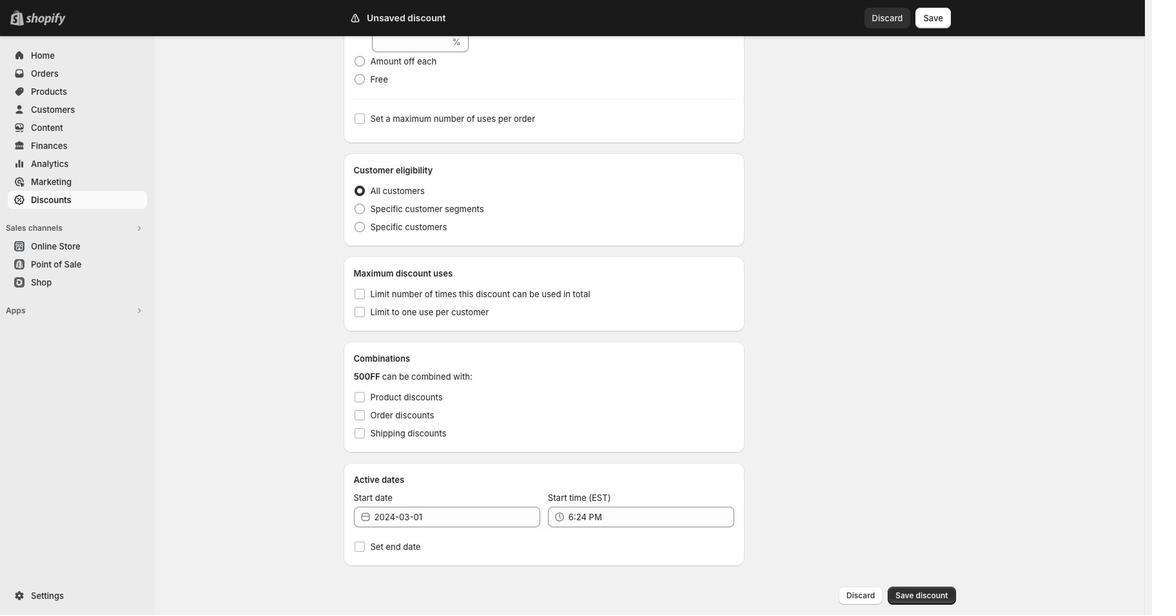Task type: describe. For each thing, give the bounding box(es) containing it.
YYYY-MM-DD text field
[[374, 507, 540, 527]]



Task type: vqa. For each thing, say whether or not it's contained in the screenshot.
Shopify 'IMAGE'
yes



Task type: locate. For each thing, give the bounding box(es) containing it.
None text field
[[372, 32, 450, 52]]

shopify image
[[26, 13, 66, 26]]

Enter time text field
[[568, 507, 734, 527]]



